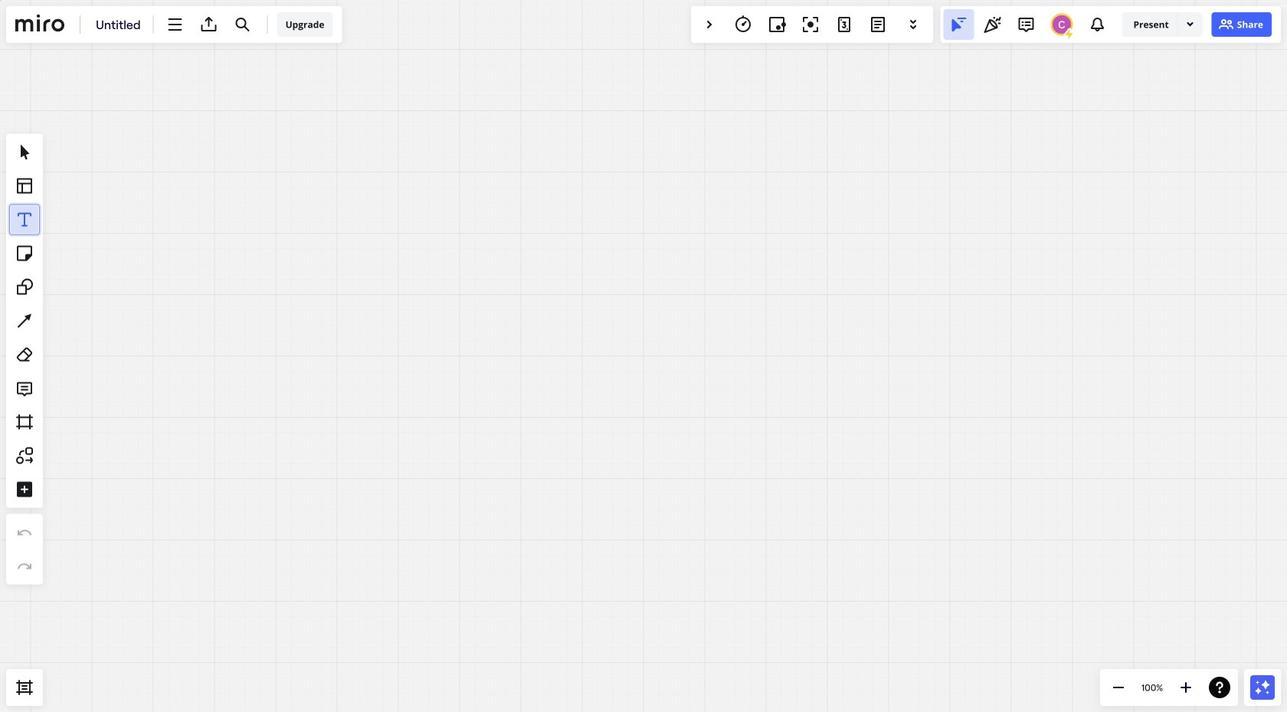 Task type: describe. For each thing, give the bounding box(es) containing it.
spagx image
[[1218, 15, 1236, 34]]

export this board image
[[200, 15, 218, 34]]

hide apps image
[[701, 15, 719, 34]]

1 horizontal spatial spagx image
[[1185, 18, 1197, 30]]

feed image
[[1089, 15, 1107, 34]]

search image
[[233, 15, 252, 34]]

reactions image
[[984, 15, 1002, 34]]

board toolbar
[[6, 6, 342, 43]]

comment image
[[1017, 15, 1036, 34]]

0 horizontal spatial spagx image
[[1063, 28, 1076, 40]]



Task type: locate. For each thing, give the bounding box(es) containing it.
open frames image
[[15, 678, 34, 697]]

hide collaborators' cursors image
[[950, 15, 968, 34]]

main menu image
[[166, 15, 184, 34]]

spagx image left spagx image
[[1185, 18, 1197, 30]]

spagx image left feed 'icon'
[[1063, 28, 1076, 40]]

collaboration toolbar
[[691, 6, 934, 43]]

spagx image
[[1185, 18, 1197, 30], [1063, 28, 1076, 40]]

communication toolbar
[[941, 6, 1281, 43]]

creation toolbar
[[6, 49, 43, 669]]



Task type: vqa. For each thing, say whether or not it's contained in the screenshot.
the export this board icon
yes



